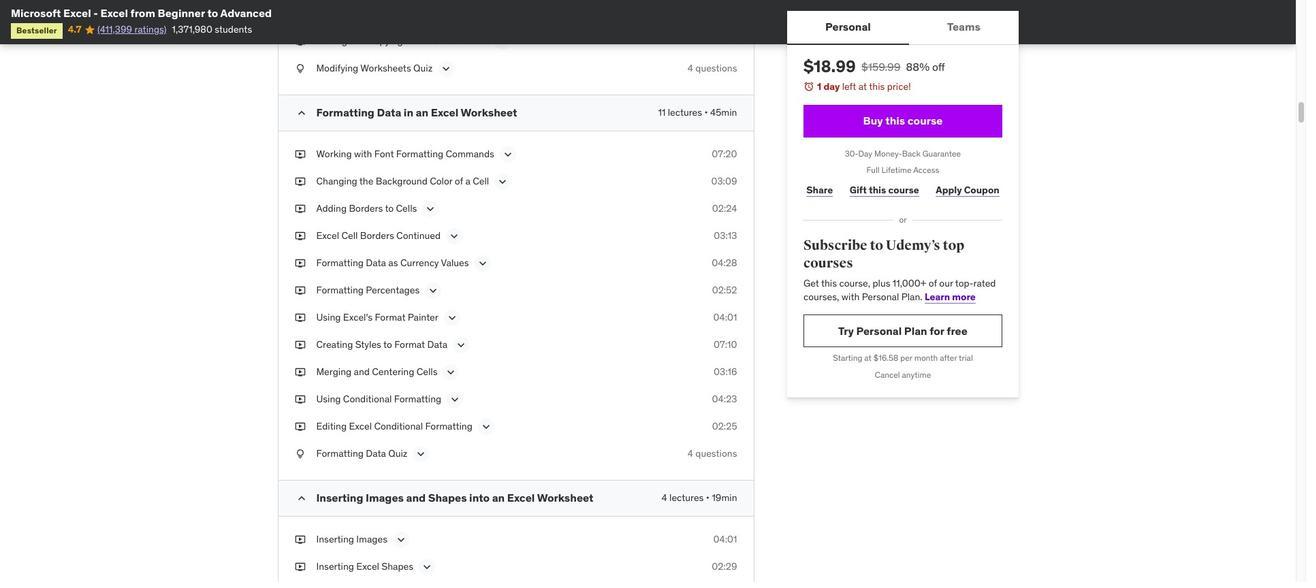 Task type: locate. For each thing, give the bounding box(es) containing it.
0 vertical spatial 4
[[688, 62, 694, 74]]

of left a
[[455, 175, 463, 187]]

-
[[93, 6, 98, 20]]

in
[[404, 106, 414, 119]]

excel down inserting images
[[357, 561, 379, 573]]

1 xsmall image from the top
[[295, 148, 306, 161]]

0 vertical spatial shapes
[[428, 491, 467, 505]]

1 4 questions from the top
[[688, 62, 738, 74]]

2 04:01 from the top
[[714, 534, 738, 546]]

format down percentages at the left
[[375, 311, 406, 324]]

0 vertical spatial worksheet
[[443, 35, 489, 47]]

into
[[469, 491, 490, 505]]

conditional down using conditional formatting
[[374, 420, 423, 433]]

small image
[[295, 106, 308, 120], [295, 492, 308, 506]]

7 xsmall image from the top
[[295, 339, 306, 352]]

1 vertical spatial inserting
[[316, 534, 354, 546]]

quiz down moving and copying an excel worksheet
[[414, 62, 433, 74]]

02:24
[[712, 202, 738, 215]]

of inside get this course, plus 11,000+ of our top-rated courses, with personal plan.
[[929, 277, 937, 290]]

an right copying
[[405, 35, 416, 47]]

course down lifetime
[[888, 184, 919, 196]]

2 xsmall image from the top
[[295, 230, 306, 243]]

format down painter
[[395, 339, 425, 351]]

(411,399 ratings)
[[97, 23, 167, 36]]

top
[[943, 237, 965, 254]]

1 horizontal spatial quiz
[[414, 62, 433, 74]]

1 vertical spatial shapes
[[382, 561, 414, 573]]

microsoft excel - excel from beginner to advanced
[[11, 6, 272, 20]]

subscribe
[[804, 237, 867, 254]]

0 vertical spatial course
[[908, 114, 943, 127]]

5 xsmall image from the top
[[295, 257, 306, 270]]

to up 1,371,980 students
[[207, 6, 218, 20]]

excel right 'into'
[[507, 491, 535, 505]]

0 horizontal spatial shapes
[[382, 561, 414, 573]]

1 vertical spatial of
[[929, 277, 937, 290]]

more
[[952, 291, 976, 303]]

borders down the at left top
[[349, 202, 383, 215]]

1 vertical spatial with
[[842, 291, 860, 303]]

1
[[817, 80, 822, 93]]

an
[[405, 35, 416, 47], [416, 106, 429, 119], [492, 491, 505, 505]]

3 xsmall image from the top
[[295, 175, 306, 189]]

lectures
[[668, 106, 703, 119], [670, 492, 704, 504]]

small image for inserting images and shapes into an excel worksheet
[[295, 492, 308, 506]]

format
[[375, 311, 406, 324], [395, 339, 425, 351]]

1,371,980 students
[[172, 23, 252, 36]]

$159.99
[[861, 60, 901, 74]]

data down editing excel conditional formatting
[[366, 448, 386, 460]]

questions down 05:11
[[696, 62, 738, 74]]

personal
[[825, 20, 871, 34], [862, 291, 899, 303], [856, 324, 902, 338]]

questions down 02:25
[[696, 448, 738, 460]]

lectures left the 19min
[[670, 492, 704, 504]]

and right 'merging'
[[354, 366, 370, 378]]

0 vertical spatial small image
[[295, 106, 308, 120]]

shapes left 'into'
[[428, 491, 467, 505]]

1 vertical spatial lectures
[[670, 492, 704, 504]]

1 vertical spatial course
[[888, 184, 919, 196]]

at left $16.58 on the right bottom of page
[[864, 353, 872, 363]]

• left the 19min
[[706, 492, 710, 504]]

data for as
[[366, 257, 386, 269]]

shapes
[[428, 491, 467, 505], [382, 561, 414, 573]]

this down $159.99
[[869, 80, 885, 93]]

02:52
[[712, 284, 738, 296]]

using for using conditional formatting
[[316, 393, 341, 405]]

personal up $18.99
[[825, 20, 871, 34]]

lectures right 11
[[668, 106, 703, 119]]

xsmall image for formatting data quiz
[[295, 448, 306, 461]]

1 vertical spatial images
[[357, 534, 388, 546]]

plan.
[[901, 291, 923, 303]]

0 vertical spatial personal
[[825, 20, 871, 34]]

data
[[377, 106, 402, 119], [366, 257, 386, 269], [428, 339, 448, 351], [366, 448, 386, 460]]

xsmall image
[[295, 148, 306, 161], [295, 230, 306, 243], [295, 284, 306, 298], [295, 366, 306, 379], [295, 420, 306, 434], [295, 561, 306, 574]]

0 vertical spatial questions
[[696, 62, 738, 74]]

1 vertical spatial and
[[354, 366, 370, 378]]

with left the font
[[354, 148, 372, 160]]

0 vertical spatial images
[[366, 491, 404, 505]]

1 vertical spatial 04:01
[[714, 534, 738, 546]]

1 vertical spatial 4
[[688, 448, 694, 460]]

of left our
[[929, 277, 937, 290]]

worksheet for moving and copying an excel worksheet
[[443, 35, 489, 47]]

0 vertical spatial format
[[375, 311, 406, 324]]

values
[[441, 257, 469, 269]]

currency
[[401, 257, 439, 269]]

2 small image from the top
[[295, 492, 308, 506]]

show lecture description image
[[440, 62, 453, 76], [496, 175, 510, 189], [424, 202, 438, 216], [448, 230, 461, 243], [427, 284, 440, 298], [445, 311, 459, 325], [445, 366, 458, 380], [448, 393, 462, 407], [480, 420, 493, 434], [414, 448, 428, 461], [394, 534, 408, 547], [420, 561, 434, 574]]

1 vertical spatial small image
[[295, 492, 308, 506]]

inserting for inserting images and shapes into an excel worksheet
[[316, 491, 363, 505]]

1 small image from the top
[[295, 106, 308, 120]]

modifying
[[316, 62, 359, 74]]

courses
[[804, 255, 853, 272]]

0 vertical spatial inserting
[[316, 491, 363, 505]]

plan
[[904, 324, 927, 338]]

show lecture description image for creating styles to format data
[[455, 339, 468, 352]]

cancel
[[875, 370, 900, 380]]

and left 'into'
[[406, 491, 426, 505]]

shapes down inserting images
[[382, 561, 414, 573]]

continued
[[397, 230, 441, 242]]

quiz for formatting data quiz
[[389, 448, 408, 460]]

inserting up the inserting excel shapes
[[316, 534, 354, 546]]

8 xsmall image from the top
[[295, 393, 306, 407]]

inserting
[[316, 491, 363, 505], [316, 534, 354, 546], [316, 561, 354, 573]]

0 vertical spatial 04:01
[[714, 311, 738, 324]]

images down formatting data quiz
[[366, 491, 404, 505]]

cells down 'changing the background color of a cell'
[[396, 202, 417, 215]]

from
[[131, 6, 155, 20]]

05:11
[[716, 35, 738, 47]]

this up courses,
[[821, 277, 837, 290]]

2 vertical spatial an
[[492, 491, 505, 505]]

3 xsmall image from the top
[[295, 284, 306, 298]]

0 vertical spatial 4 questions
[[688, 62, 738, 74]]

as
[[389, 257, 398, 269]]

0 vertical spatial quiz
[[414, 62, 433, 74]]

1 horizontal spatial of
[[929, 277, 937, 290]]

2 inserting from the top
[[316, 534, 354, 546]]

personal up $16.58 on the right bottom of page
[[856, 324, 902, 338]]

1 vertical spatial using
[[316, 393, 341, 405]]

1 horizontal spatial with
[[842, 291, 860, 303]]

cells right centering
[[417, 366, 438, 378]]

03:16
[[714, 366, 738, 378]]

0 vertical spatial cell
[[473, 175, 489, 187]]

this inside get this course, plus 11,000+ of our top-rated courses, with personal plan.
[[821, 277, 837, 290]]

inserting images
[[316, 534, 388, 546]]

xsmall image for inserting images
[[295, 534, 306, 547]]

this right buy
[[885, 114, 905, 127]]

0 vertical spatial and
[[350, 35, 366, 47]]

and for merging
[[354, 366, 370, 378]]

color
[[430, 175, 453, 187]]

1 horizontal spatial cell
[[473, 175, 489, 187]]

04:23
[[712, 393, 738, 405]]

rated
[[974, 277, 996, 290]]

inserting up inserting images
[[316, 491, 363, 505]]

an right 'into'
[[492, 491, 505, 505]]

0 vertical spatial of
[[455, 175, 463, 187]]

teams button
[[909, 11, 1019, 44]]

learn
[[925, 291, 950, 303]]

$18.99 $159.99 88% off
[[804, 56, 945, 77]]

buy this course
[[863, 114, 943, 127]]

advanced
[[220, 6, 272, 20]]

0 horizontal spatial quiz
[[389, 448, 408, 460]]

small image for formatting data in an excel worksheet
[[295, 106, 308, 120]]

to inside subscribe to udemy's top courses
[[870, 237, 883, 254]]

at right left at the right top of the page
[[859, 80, 867, 93]]

excel
[[63, 6, 91, 20], [100, 6, 128, 20], [418, 35, 441, 47], [431, 106, 459, 119], [316, 230, 339, 242], [349, 420, 372, 433], [507, 491, 535, 505], [357, 561, 379, 573]]

an for in
[[416, 106, 429, 119]]

0 vertical spatial an
[[405, 35, 416, 47]]

1 vertical spatial worksheet
[[461, 106, 517, 119]]

quiz down editing excel conditional formatting
[[389, 448, 408, 460]]

conditional down merging and centering cells in the left bottom of the page
[[343, 393, 392, 405]]

price!
[[887, 80, 911, 93]]

tab list
[[787, 11, 1019, 45]]

04:01
[[714, 311, 738, 324], [714, 534, 738, 546]]

quiz
[[414, 62, 433, 74], [389, 448, 408, 460]]

and right the moving
[[350, 35, 366, 47]]

xsmall image for modifying worksheets quiz
[[295, 62, 306, 75]]

xsmall image for merging
[[295, 366, 306, 379]]

5 xsmall image from the top
[[295, 420, 306, 434]]

full
[[867, 165, 880, 175]]

4 xsmall image from the top
[[295, 366, 306, 379]]

4
[[688, 62, 694, 74], [688, 448, 694, 460], [662, 492, 667, 504]]

2 vertical spatial inserting
[[316, 561, 354, 573]]

3 inserting from the top
[[316, 561, 354, 573]]

modifying worksheets quiz
[[316, 62, 433, 74]]

1 vertical spatial cell
[[342, 230, 358, 242]]

1 vertical spatial cells
[[417, 366, 438, 378]]

07:10
[[714, 339, 738, 351]]

show lecture description image for moving and copying an excel worksheet
[[496, 35, 510, 48]]

worksheets
[[361, 62, 411, 74]]

4 questions down 02:25
[[688, 448, 738, 460]]

to right styles
[[384, 339, 392, 351]]

cell right a
[[473, 175, 489, 187]]

images
[[366, 491, 404, 505], [357, 534, 388, 546]]

using excel's format painter
[[316, 311, 439, 324]]

1 using from the top
[[316, 311, 341, 324]]

at inside starting at $16.58 per month after trial cancel anytime
[[864, 353, 872, 363]]

learn more link
[[925, 291, 976, 303]]

changing the background color of a cell
[[316, 175, 489, 187]]

10 xsmall image from the top
[[295, 534, 306, 547]]

1 vertical spatial an
[[416, 106, 429, 119]]

commands
[[446, 148, 495, 160]]

1 vertical spatial quiz
[[389, 448, 408, 460]]

using up editing
[[316, 393, 341, 405]]

6 xsmall image from the top
[[295, 561, 306, 574]]

personal down plus
[[862, 291, 899, 303]]

inserting excel shapes
[[316, 561, 414, 573]]

using for using excel's format painter
[[316, 311, 341, 324]]

personal inside the try personal plan for free link
[[856, 324, 902, 338]]

0 vertical spatial lectures
[[668, 106, 703, 119]]

editing
[[316, 420, 347, 433]]

cells for adding borders to cells
[[396, 202, 417, 215]]

working with font formatting commands
[[316, 148, 495, 160]]

xsmall image for creating styles to format data
[[295, 339, 306, 352]]

0 vertical spatial cells
[[396, 202, 417, 215]]

show lecture description image for adding borders to cells
[[424, 202, 438, 216]]

2 vertical spatial personal
[[856, 324, 902, 338]]

1 inserting from the top
[[316, 491, 363, 505]]

show lecture description image for merging and centering cells
[[445, 366, 458, 380]]

4 up 4 lectures • 19min
[[688, 448, 694, 460]]

0 horizontal spatial of
[[455, 175, 463, 187]]

1 vertical spatial personal
[[862, 291, 899, 303]]

xsmall image for working
[[295, 148, 306, 161]]

0 vertical spatial •
[[705, 106, 708, 119]]

02:25
[[712, 420, 738, 433]]

borders
[[349, 202, 383, 215], [360, 230, 394, 242]]

course,
[[839, 277, 870, 290]]

1 questions from the top
[[696, 62, 738, 74]]

1 04:01 from the top
[[714, 311, 738, 324]]

this right gift
[[869, 184, 886, 196]]

show lecture description image
[[496, 35, 510, 48], [501, 148, 515, 162], [476, 257, 490, 271], [455, 339, 468, 352]]

show lecture description image for formatting data as currency values
[[476, 257, 490, 271]]

show lecture description image for formatting data quiz
[[414, 448, 428, 461]]

show lecture description image for working with font formatting commands
[[501, 148, 515, 162]]

this inside button
[[885, 114, 905, 127]]

trial
[[959, 353, 973, 363]]

background
[[376, 175, 428, 187]]

2 using from the top
[[316, 393, 341, 405]]

inserting down inserting images
[[316, 561, 354, 573]]

data left as
[[366, 257, 386, 269]]

inserting images and shapes into an excel worksheet
[[316, 491, 594, 505]]

xsmall image for changing the background color of a cell
[[295, 175, 306, 189]]

2 4 questions from the top
[[688, 448, 738, 460]]

xsmall image
[[295, 35, 306, 48], [295, 62, 306, 75], [295, 175, 306, 189], [295, 202, 306, 216], [295, 257, 306, 270], [295, 311, 306, 325], [295, 339, 306, 352], [295, 393, 306, 407], [295, 448, 306, 461], [295, 534, 306, 547]]

cell down adding borders to cells
[[342, 230, 358, 242]]

04:01 for inserting images
[[714, 534, 738, 546]]

show lecture description image for modifying worksheets quiz
[[440, 62, 453, 76]]

0 vertical spatial with
[[354, 148, 372, 160]]

lectures for formatting data in an excel worksheet
[[668, 106, 703, 119]]

cells for merging and centering cells
[[417, 366, 438, 378]]

1 vertical spatial at
[[864, 353, 872, 363]]

1 vertical spatial 4 questions
[[688, 448, 738, 460]]

1 vertical spatial •
[[706, 492, 710, 504]]

4 left the 19min
[[662, 492, 667, 504]]

1 vertical spatial questions
[[696, 448, 738, 460]]

borders down adding borders to cells
[[360, 230, 394, 242]]

apply
[[936, 184, 962, 196]]

• left 45min
[[705, 106, 708, 119]]

to up excel cell borders continued at the left of the page
[[385, 202, 394, 215]]

04:01 up 02:29
[[714, 534, 738, 546]]

to left udemy's at the right top
[[870, 237, 883, 254]]

4 questions down 05:11
[[688, 62, 738, 74]]

moving and copying an excel worksheet
[[316, 35, 489, 47]]

back
[[902, 148, 921, 158]]

course inside button
[[908, 114, 943, 127]]

1 xsmall image from the top
[[295, 35, 306, 48]]

creating styles to format data
[[316, 339, 448, 351]]

data left in
[[377, 106, 402, 119]]

inserting for inserting excel shapes
[[316, 561, 354, 573]]

font
[[375, 148, 394, 160]]

learn more
[[925, 291, 976, 303]]

6 xsmall image from the top
[[295, 311, 306, 325]]

4 up 11 lectures • 45min in the top of the page
[[688, 62, 694, 74]]

show lecture description image for inserting images
[[394, 534, 408, 547]]

excel down adding
[[316, 230, 339, 242]]

2 xsmall image from the top
[[295, 62, 306, 75]]

course for buy this course
[[908, 114, 943, 127]]

with down course,
[[842, 291, 860, 303]]

show lecture description image for inserting excel shapes
[[420, 561, 434, 574]]

0 horizontal spatial cell
[[342, 230, 358, 242]]

worksheet
[[443, 35, 489, 47], [461, 106, 517, 119], [537, 491, 594, 505]]

questions
[[696, 62, 738, 74], [696, 448, 738, 460]]

using up creating
[[316, 311, 341, 324]]

4 questions
[[688, 62, 738, 74], [688, 448, 738, 460]]

inserting for inserting images
[[316, 534, 354, 546]]

an right in
[[416, 106, 429, 119]]

04:01 for using excel's format painter
[[714, 311, 738, 324]]

4 xsmall image from the top
[[295, 202, 306, 216]]

0 vertical spatial using
[[316, 311, 341, 324]]

04:01 up 07:10
[[714, 311, 738, 324]]

lectures for inserting images and shapes into an excel worksheet
[[670, 492, 704, 504]]

0 horizontal spatial with
[[354, 148, 372, 160]]

using conditional formatting
[[316, 393, 442, 405]]

course up back
[[908, 114, 943, 127]]

images up the inserting excel shapes
[[357, 534, 388, 546]]

show lecture description image for using excel's format painter
[[445, 311, 459, 325]]

9 xsmall image from the top
[[295, 448, 306, 461]]



Task type: describe. For each thing, give the bounding box(es) containing it.
personal inside get this course, plus 11,000+ of our top-rated courses, with personal plan.
[[862, 291, 899, 303]]

formatting percentages
[[316, 284, 420, 296]]

merging and centering cells
[[316, 366, 438, 378]]

images for inserting images and shapes into an excel worksheet
[[366, 491, 404, 505]]

month
[[914, 353, 938, 363]]

top-
[[955, 277, 974, 290]]

03:13
[[714, 230, 738, 242]]

day
[[859, 148, 872, 158]]

this for get
[[821, 277, 837, 290]]

xsmall image for adding borders to cells
[[295, 202, 306, 216]]

moving
[[316, 35, 347, 47]]

bestseller
[[16, 25, 57, 36]]

lifetime
[[882, 165, 912, 175]]

share button
[[804, 177, 836, 204]]

money-
[[874, 148, 902, 158]]

04:28
[[712, 257, 738, 269]]

07:20
[[712, 148, 738, 160]]

1 vertical spatial format
[[395, 339, 425, 351]]

show lecture description image for using conditional formatting
[[448, 393, 462, 407]]

the
[[360, 175, 374, 187]]

apply coupon
[[936, 184, 1000, 196]]

coupon
[[964, 184, 1000, 196]]

anytime
[[902, 370, 931, 380]]

excel's
[[343, 311, 373, 324]]

tab list containing personal
[[787, 11, 1019, 45]]

per
[[901, 353, 912, 363]]

data for quiz
[[366, 448, 386, 460]]

try personal plan for free
[[838, 324, 968, 338]]

45min
[[711, 106, 738, 119]]

off
[[932, 60, 945, 74]]

$16.58
[[874, 353, 899, 363]]

1 day left at this price!
[[817, 80, 911, 93]]

percentages
[[366, 284, 420, 296]]

students
[[215, 23, 252, 36]]

and for moving
[[350, 35, 366, 47]]

2 vertical spatial 4
[[662, 492, 667, 504]]

day
[[824, 80, 840, 93]]

excel right copying
[[418, 35, 441, 47]]

after
[[940, 353, 957, 363]]

this for buy
[[885, 114, 905, 127]]

show lecture description image for editing excel conditional formatting
[[480, 420, 493, 434]]

udemy's
[[886, 237, 940, 254]]

starting
[[833, 353, 863, 363]]

xsmall image for moving and copying an excel worksheet
[[295, 35, 306, 48]]

styles
[[355, 339, 381, 351]]

or
[[899, 215, 907, 225]]

get this course, plus 11,000+ of our top-rated courses, with personal plan.
[[804, 277, 996, 303]]

1,371,980
[[172, 23, 213, 36]]

our
[[939, 277, 953, 290]]

buy
[[863, 114, 883, 127]]

1 vertical spatial borders
[[360, 230, 394, 242]]

1 vertical spatial conditional
[[374, 420, 423, 433]]

try
[[838, 324, 854, 338]]

data down painter
[[428, 339, 448, 351]]

2 questions from the top
[[696, 448, 738, 460]]

try personal plan for free link
[[804, 315, 1003, 348]]

4.7
[[68, 23, 82, 36]]

show lecture description image for formatting percentages
[[427, 284, 440, 298]]

excel up formatting data quiz
[[349, 420, 372, 433]]

an for copying
[[405, 35, 416, 47]]

0 vertical spatial conditional
[[343, 393, 392, 405]]

• for formatting data in an excel worksheet
[[705, 106, 708, 119]]

changing
[[316, 175, 357, 187]]

show lecture description image for excel cell borders continued
[[448, 230, 461, 243]]

access
[[913, 165, 939, 175]]

excel right in
[[431, 106, 459, 119]]

painter
[[408, 311, 439, 324]]

for
[[930, 324, 944, 338]]

images for inserting images
[[357, 534, 388, 546]]

with inside get this course, plus 11,000+ of our top-rated courses, with personal plan.
[[842, 291, 860, 303]]

xsmall image for editing
[[295, 420, 306, 434]]

show lecture description image for changing the background color of a cell
[[496, 175, 510, 189]]

gift this course link
[[847, 177, 922, 204]]

0 vertical spatial at
[[859, 80, 867, 93]]

working
[[316, 148, 352, 160]]

this for gift
[[869, 184, 886, 196]]

excel up 4.7
[[63, 6, 91, 20]]

11,000+
[[893, 277, 927, 290]]

alarm image
[[804, 81, 815, 92]]

microsoft
[[11, 6, 61, 20]]

guarantee
[[923, 148, 961, 158]]

worksheet for formatting data in an excel worksheet
[[461, 106, 517, 119]]

formatting data quiz
[[316, 448, 408, 460]]

editing excel conditional formatting
[[316, 420, 473, 433]]

personal inside personal 'button'
[[825, 20, 871, 34]]

02:29
[[712, 561, 738, 573]]

course for gift this course
[[888, 184, 919, 196]]

0 vertical spatial borders
[[349, 202, 383, 215]]

subscribe to udemy's top courses
[[804, 237, 965, 272]]

xsmall image for formatting data as currency values
[[295, 257, 306, 270]]

03:09
[[712, 175, 738, 187]]

xsmall image for formatting
[[295, 284, 306, 298]]

excel up (411,399
[[100, 6, 128, 20]]

2 vertical spatial worksheet
[[537, 491, 594, 505]]

gift this course
[[850, 184, 919, 196]]

(411,399
[[97, 23, 132, 36]]

2 vertical spatial and
[[406, 491, 426, 505]]

plus
[[873, 277, 890, 290]]

adding
[[316, 202, 347, 215]]

get
[[804, 277, 819, 290]]

30-day money-back guarantee full lifetime access
[[845, 148, 961, 175]]

centering
[[372, 366, 414, 378]]

• for inserting images and shapes into an excel worksheet
[[706, 492, 710, 504]]

xsmall image for excel
[[295, 230, 306, 243]]

88%
[[906, 60, 930, 74]]

xsmall image for inserting
[[295, 561, 306, 574]]

beginner
[[158, 6, 205, 20]]

1 horizontal spatial shapes
[[428, 491, 467, 505]]

xsmall image for using excel's format painter
[[295, 311, 306, 325]]

$18.99
[[804, 56, 856, 77]]

data for in
[[377, 106, 402, 119]]

4 lectures • 19min
[[662, 492, 738, 504]]

left
[[842, 80, 856, 93]]

excel cell borders continued
[[316, 230, 441, 242]]

quiz for modifying worksheets quiz
[[414, 62, 433, 74]]

buy this course button
[[804, 105, 1003, 137]]

creating
[[316, 339, 353, 351]]

formatting data in an excel worksheet
[[316, 106, 517, 119]]

xsmall image for using conditional formatting
[[295, 393, 306, 407]]

adding borders to cells
[[316, 202, 417, 215]]

11
[[658, 106, 666, 119]]



Task type: vqa. For each thing, say whether or not it's contained in the screenshot.
your for What is your current career goal?
no



